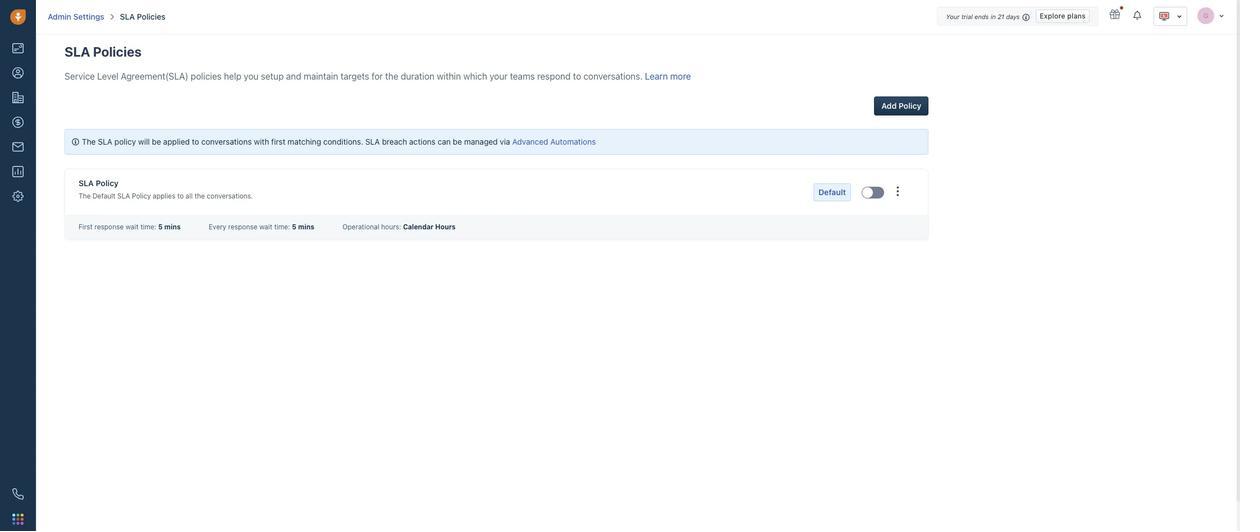 Task type: locate. For each thing, give the bounding box(es) containing it.
1 horizontal spatial be
[[453, 137, 462, 147]]

wait right every
[[260, 223, 272, 232]]

2 5 from the left
[[292, 223, 297, 232]]

1 be from the left
[[152, 137, 161, 147]]

in
[[991, 13, 996, 20]]

be right can on the left top of page
[[453, 137, 462, 147]]

explore plans button
[[1037, 10, 1090, 23]]

response
[[95, 223, 124, 232], [228, 223, 258, 232]]

1 time from the left
[[141, 223, 154, 232]]

21
[[998, 13, 1005, 20]]

calendar
[[403, 223, 434, 232]]

2 horizontal spatial policy
[[899, 101, 922, 111]]

policy for sla
[[96, 179, 119, 188]]

the up the first
[[79, 192, 91, 201]]

1 horizontal spatial conversations.
[[584, 71, 643, 82]]

3 : from the left
[[399, 223, 401, 232]]

sla up service
[[65, 44, 90, 60]]

conditions.
[[323, 137, 363, 147]]

1 vertical spatial sla policies
[[65, 44, 142, 60]]

response right the first
[[95, 223, 124, 232]]

2 mins from the left
[[298, 223, 315, 232]]

sla policies
[[120, 12, 166, 21], [65, 44, 142, 60]]

explore plans
[[1040, 12, 1086, 20]]

response for every
[[228, 223, 258, 232]]

2 be from the left
[[453, 137, 462, 147]]

1 horizontal spatial wait
[[260, 223, 272, 232]]

add
[[882, 101, 897, 111]]

: for first response wait time
[[154, 223, 156, 232]]

the right for
[[385, 71, 399, 82]]

operational
[[343, 223, 380, 232]]

all
[[186, 192, 193, 201]]

maintain
[[304, 71, 338, 82]]

learn
[[645, 71, 668, 82]]

targets
[[341, 71, 370, 82]]

0 horizontal spatial conversations.
[[207, 192, 253, 201]]

1 vertical spatial ic_info_icon image
[[72, 137, 80, 147]]

0 horizontal spatial the
[[195, 192, 205, 201]]

setup
[[261, 71, 284, 82]]

matching
[[288, 137, 321, 147]]

admin
[[48, 12, 71, 21]]

1 horizontal spatial response
[[228, 223, 258, 232]]

sla right settings
[[120, 12, 135, 21]]

2 horizontal spatial to
[[573, 71, 581, 82]]

wait
[[126, 223, 139, 232], [260, 223, 272, 232]]

every
[[209, 223, 226, 232]]

0 horizontal spatial time
[[141, 223, 154, 232]]

policy
[[115, 137, 136, 147]]

1 5 from the left
[[158, 223, 163, 232]]

1 : from the left
[[154, 223, 156, 232]]

every response wait time : 5 mins
[[209, 223, 315, 232]]

default
[[819, 188, 846, 197], [93, 192, 116, 201]]

2 wait from the left
[[260, 223, 272, 232]]

to right respond
[[573, 71, 581, 82]]

2 : from the left
[[288, 223, 290, 232]]

2 horizontal spatial :
[[399, 223, 401, 232]]

1 horizontal spatial mins
[[298, 223, 315, 232]]

1 vertical spatial to
[[192, 137, 199, 147]]

1 horizontal spatial time
[[274, 223, 288, 232]]

the inside sla policy the default sla policy applies to all the conversations.
[[195, 192, 205, 201]]

policy right add
[[899, 101, 922, 111]]

policies
[[137, 12, 166, 21], [93, 44, 142, 60]]

1 horizontal spatial the
[[385, 71, 399, 82]]

1 horizontal spatial ic_info_icon image
[[1023, 12, 1031, 22]]

1 vertical spatial policy
[[96, 179, 119, 188]]

the right all
[[195, 192, 205, 201]]

sla
[[120, 12, 135, 21], [65, 44, 90, 60], [98, 137, 112, 147], [366, 137, 380, 147], [79, 179, 94, 188], [117, 192, 130, 201]]

0 horizontal spatial default
[[93, 192, 116, 201]]

mins left the operational
[[298, 223, 315, 232]]

2 time from the left
[[274, 223, 288, 232]]

sla policies up level
[[65, 44, 142, 60]]

policy
[[899, 101, 922, 111], [96, 179, 119, 188], [132, 192, 151, 201]]

0 horizontal spatial wait
[[126, 223, 139, 232]]

2 vertical spatial to
[[177, 192, 184, 201]]

trial
[[962, 13, 973, 20]]

within
[[437, 71, 461, 82]]

0 horizontal spatial mins
[[164, 223, 181, 232]]

the left 'policy'
[[82, 137, 96, 147]]

1 vertical spatial conversations.
[[207, 192, 253, 201]]

1 mins from the left
[[164, 223, 181, 232]]

explore
[[1040, 12, 1066, 20]]

mins for every response wait time : 5 mins
[[298, 223, 315, 232]]

0 vertical spatial ic_info_icon image
[[1023, 12, 1031, 22]]

1 horizontal spatial 5
[[292, 223, 297, 232]]

0 vertical spatial to
[[573, 71, 581, 82]]

5
[[158, 223, 163, 232], [292, 223, 297, 232]]

conversations. left learn
[[584, 71, 643, 82]]

1 response from the left
[[95, 223, 124, 232]]

ends
[[975, 13, 989, 20]]

be
[[152, 137, 161, 147], [453, 137, 462, 147]]

0 horizontal spatial 5
[[158, 223, 163, 232]]

1 horizontal spatial policy
[[132, 192, 151, 201]]

respond
[[538, 71, 571, 82]]

sla left 'breach'
[[366, 137, 380, 147]]

policy inside button
[[899, 101, 922, 111]]

conversations.
[[584, 71, 643, 82], [207, 192, 253, 201]]

1 vertical spatial policies
[[93, 44, 142, 60]]

ic_info_icon image right days on the top of the page
[[1023, 12, 1031, 22]]

be right will
[[152, 137, 161, 147]]

0 vertical spatial policy
[[899, 101, 922, 111]]

1 vertical spatial the
[[195, 192, 205, 201]]

sla policies right settings
[[120, 12, 166, 21]]

0 horizontal spatial to
[[177, 192, 184, 201]]

mins down applies in the left of the page
[[164, 223, 181, 232]]

to right applied
[[192, 137, 199, 147]]

you
[[244, 71, 259, 82]]

1 vertical spatial the
[[79, 192, 91, 201]]

managed
[[464, 137, 498, 147]]

default inside sla policy the default sla policy applies to all the conversations.
[[93, 192, 116, 201]]

applies
[[153, 192, 176, 201]]

applied
[[163, 137, 190, 147]]

mins
[[164, 223, 181, 232], [298, 223, 315, 232]]

breach
[[382, 137, 407, 147]]

the
[[385, 71, 399, 82], [195, 192, 205, 201]]

wait right the first
[[126, 223, 139, 232]]

ic_info_icon image left 'policy'
[[72, 137, 80, 147]]

will
[[138, 137, 150, 147]]

ic_arrow_down image
[[1220, 12, 1225, 19]]

to left all
[[177, 192, 184, 201]]

conversations. up every
[[207, 192, 253, 201]]

1 horizontal spatial default
[[819, 188, 846, 197]]

policy down 'policy'
[[96, 179, 119, 188]]

0 horizontal spatial policy
[[96, 179, 119, 188]]

0 horizontal spatial response
[[95, 223, 124, 232]]

response right every
[[228, 223, 258, 232]]

5 for first response wait time
[[158, 223, 163, 232]]

service level agreement(sla) policies help you setup and maintain targets for the duration within which your teams respond to conversations. learn more
[[65, 71, 691, 82]]

sla policy the default sla policy applies to all the conversations.
[[79, 179, 253, 201]]

freshworks switcher image
[[12, 514, 24, 526]]

0 horizontal spatial be
[[152, 137, 161, 147]]

2 response from the left
[[228, 223, 258, 232]]

1 wait from the left
[[126, 223, 139, 232]]

policies
[[191, 71, 222, 82]]

policy left applies in the left of the page
[[132, 192, 151, 201]]

None checkbox
[[862, 187, 885, 199]]

time
[[141, 223, 154, 232], [274, 223, 288, 232]]

0 horizontal spatial :
[[154, 223, 156, 232]]

0 vertical spatial the
[[82, 137, 96, 147]]

to
[[573, 71, 581, 82], [192, 137, 199, 147], [177, 192, 184, 201]]

1 horizontal spatial :
[[288, 223, 290, 232]]

ic_info_icon image
[[1023, 12, 1031, 22], [72, 137, 80, 147]]

the
[[82, 137, 96, 147], [79, 192, 91, 201]]

:
[[154, 223, 156, 232], [288, 223, 290, 232], [399, 223, 401, 232]]



Task type: describe. For each thing, give the bounding box(es) containing it.
first
[[79, 223, 93, 232]]

time for first response wait time
[[141, 223, 154, 232]]

your
[[947, 13, 960, 20]]

via
[[500, 137, 510, 147]]

the sla policy will be applied to conversations with first matching conditions. sla breach actions can be managed via advanced automations
[[82, 137, 596, 147]]

for
[[372, 71, 383, 82]]

: for every response wait time
[[288, 223, 290, 232]]

sla up first response wait time : 5 mins
[[117, 192, 130, 201]]

bell regular image
[[1134, 10, 1143, 20]]

conversations. inside sla policy the default sla policy applies to all the conversations.
[[207, 192, 253, 201]]

actions
[[409, 137, 436, 147]]

mins for first response wait time : 5 mins
[[164, 223, 181, 232]]

and
[[286, 71, 302, 82]]

advanced
[[513, 137, 549, 147]]

sla left 'policy'
[[98, 137, 112, 147]]

duration
[[401, 71, 435, 82]]

your trial ends in 21 days
[[947, 13, 1020, 20]]

settings
[[73, 12, 104, 21]]

0 horizontal spatial ic_info_icon image
[[72, 137, 80, 147]]

admin settings
[[48, 12, 104, 21]]

first
[[271, 137, 286, 147]]

phone image
[[12, 489, 24, 501]]

0 vertical spatial conversations.
[[584, 71, 643, 82]]

ic_arrow_down image
[[1177, 12, 1183, 20]]

agreement(sla)
[[121, 71, 188, 82]]

more
[[671, 71, 691, 82]]

2 vertical spatial policy
[[132, 192, 151, 201]]

time for every response wait time
[[274, 223, 288, 232]]

hours
[[381, 223, 399, 232]]

add policy button
[[875, 97, 929, 116]]

5 for every response wait time
[[292, 223, 297, 232]]

hours
[[436, 223, 456, 232]]

1 horizontal spatial to
[[192, 137, 199, 147]]

first response wait time : 5 mins
[[79, 223, 181, 232]]

policy for add
[[899, 101, 922, 111]]

plans
[[1068, 12, 1086, 20]]

with
[[254, 137, 269, 147]]

days
[[1007, 13, 1020, 20]]

service
[[65, 71, 95, 82]]

0 vertical spatial policies
[[137, 12, 166, 21]]

phone element
[[7, 484, 29, 506]]

can
[[438, 137, 451, 147]]

help
[[224, 71, 242, 82]]

0 vertical spatial sla policies
[[120, 12, 166, 21]]

level
[[97, 71, 118, 82]]

conversations
[[201, 137, 252, 147]]

the inside sla policy the default sla policy applies to all the conversations.
[[79, 192, 91, 201]]

sla up the first
[[79, 179, 94, 188]]

admin settings link
[[48, 11, 104, 22]]

automations
[[551, 137, 596, 147]]

0 vertical spatial the
[[385, 71, 399, 82]]

wait for first response wait time
[[126, 223, 139, 232]]

advanced automations link
[[513, 137, 596, 147]]

your
[[490, 71, 508, 82]]

learn more link
[[645, 71, 691, 82]]

which
[[464, 71, 488, 82]]

wait for every response wait time
[[260, 223, 272, 232]]

to inside sla policy the default sla policy applies to all the conversations.
[[177, 192, 184, 201]]

add policy
[[882, 101, 922, 111]]

response for first
[[95, 223, 124, 232]]

teams
[[510, 71, 535, 82]]

operational hours : calendar hours
[[343, 223, 456, 232]]

missing translation "unavailable" for locale "en-us" image
[[1159, 11, 1171, 22]]



Task type: vqa. For each thing, say whether or not it's contained in the screenshot.
bottom Policies
yes



